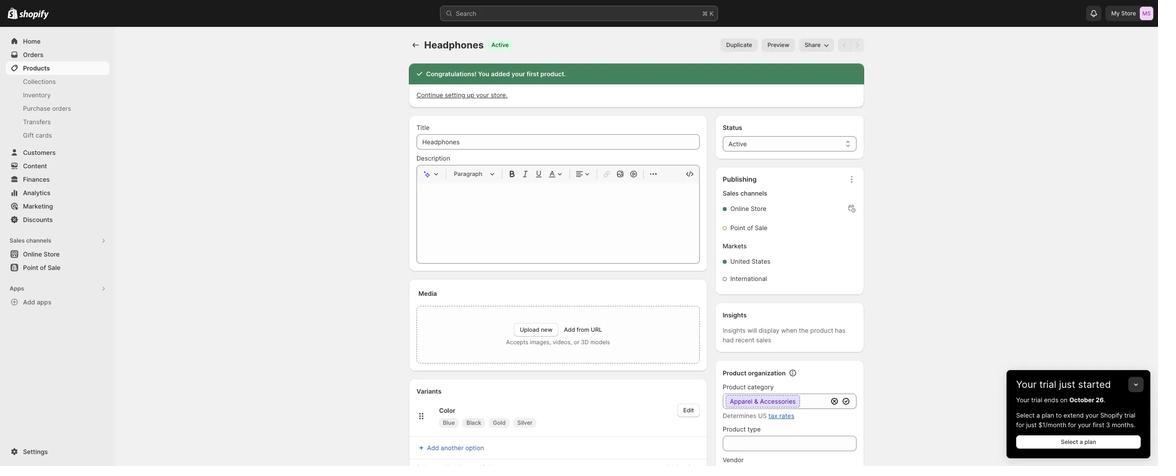 Task type: locate. For each thing, give the bounding box(es) containing it.
product organization
[[723, 369, 786, 377]]

of up united states
[[747, 224, 753, 232]]

1 horizontal spatial first
[[1093, 421, 1105, 429]]

channels down discounts
[[26, 237, 51, 244]]

the
[[799, 327, 809, 334]]

online down publishing
[[731, 205, 749, 212]]

markets
[[723, 242, 747, 250]]

inventory link
[[6, 88, 109, 102]]

select
[[1017, 411, 1035, 419], [1061, 438, 1079, 445]]

1 vertical spatial online
[[23, 250, 42, 258]]

continue
[[417, 91, 443, 99]]

or
[[574, 339, 580, 346]]

1 vertical spatial channels
[[26, 237, 51, 244]]

2 vertical spatial add
[[427, 444, 439, 452]]

1 vertical spatial add
[[564, 326, 575, 333]]

sales down publishing
[[723, 189, 739, 197]]

1 insights from the top
[[723, 311, 747, 319]]

product up the product category
[[723, 369, 747, 377]]

url
[[591, 326, 602, 333]]

1 horizontal spatial point
[[731, 224, 746, 232]]

0 horizontal spatial of
[[40, 264, 46, 271]]

Product type text field
[[723, 436, 857, 451]]

0 horizontal spatial sales
[[10, 237, 25, 244]]

0 vertical spatial sales channels
[[723, 189, 768, 197]]

1 horizontal spatial sales
[[723, 189, 739, 197]]

2 horizontal spatial add
[[564, 326, 575, 333]]

vendor
[[723, 456, 744, 464]]

sales channels down discounts
[[10, 237, 51, 244]]

0 horizontal spatial just
[[1026, 421, 1037, 429]]

organization
[[748, 369, 786, 377]]

select for select a plan to extend your shopify trial for just $1/month for your first 3 months.
[[1017, 411, 1035, 419]]

1 vertical spatial point of sale
[[23, 264, 60, 271]]

point up markets
[[731, 224, 746, 232]]

add left "another"
[[427, 444, 439, 452]]

first
[[527, 70, 539, 78], [1093, 421, 1105, 429]]

1 horizontal spatial select
[[1061, 438, 1079, 445]]

your right the added
[[512, 70, 525, 78]]

1 vertical spatial active
[[729, 140, 747, 148]]

2 vertical spatial trial
[[1125, 411, 1136, 419]]

0 horizontal spatial plan
[[1042, 411, 1055, 419]]

active down status
[[729, 140, 747, 148]]

channels down publishing
[[741, 189, 768, 197]]

0 vertical spatial first
[[527, 70, 539, 78]]

$1/month
[[1039, 421, 1067, 429]]

2 your from the top
[[1017, 396, 1030, 404]]

select left the to
[[1017, 411, 1035, 419]]

online
[[731, 205, 749, 212], [23, 250, 42, 258]]

0 vertical spatial point
[[731, 224, 746, 232]]

your trial just started button
[[1007, 370, 1151, 390]]

sale inside button
[[48, 264, 60, 271]]

plan down select a plan to extend your shopify trial for just $1/month for your first 3 months.
[[1085, 438, 1097, 445]]

0 horizontal spatial online store
[[23, 250, 60, 258]]

1 horizontal spatial just
[[1059, 379, 1076, 390]]

you
[[478, 70, 490, 78]]

0 horizontal spatial point
[[23, 264, 38, 271]]

active
[[492, 41, 509, 48], [729, 140, 747, 148]]

store inside 'link'
[[44, 250, 60, 258]]

1 vertical spatial your
[[1017, 396, 1030, 404]]

.
[[1104, 396, 1106, 404]]

1 vertical spatial plan
[[1085, 438, 1097, 445]]

a inside select a plan to extend your shopify trial for just $1/month for your first 3 months.
[[1037, 411, 1040, 419]]

has
[[835, 327, 846, 334]]

1 vertical spatial select
[[1061, 438, 1079, 445]]

sales channels down publishing
[[723, 189, 768, 197]]

store down publishing
[[751, 205, 767, 212]]

1 horizontal spatial add
[[427, 444, 439, 452]]

0 horizontal spatial add
[[23, 298, 35, 306]]

orders link
[[6, 48, 109, 61]]

your down 26
[[1086, 411, 1099, 419]]

trial up ends
[[1040, 379, 1057, 390]]

2 insights from the top
[[723, 327, 746, 334]]

select down select a plan to extend your shopify trial for just $1/month for your first 3 months.
[[1061, 438, 1079, 445]]

0 horizontal spatial channels
[[26, 237, 51, 244]]

1 vertical spatial a
[[1080, 438, 1083, 445]]

0 vertical spatial active
[[492, 41, 509, 48]]

1 horizontal spatial plan
[[1085, 438, 1097, 445]]

26
[[1096, 396, 1104, 404]]

discounts link
[[6, 213, 109, 226]]

1 vertical spatial product
[[723, 383, 746, 391]]

k
[[710, 10, 714, 17]]

1 vertical spatial online store
[[23, 250, 60, 258]]

up
[[467, 91, 475, 99]]

0 horizontal spatial point of sale
[[23, 264, 60, 271]]

tax rates link
[[769, 412, 795, 420]]

point of sale button
[[0, 261, 115, 274]]

1 vertical spatial first
[[1093, 421, 1105, 429]]

1 horizontal spatial a
[[1080, 438, 1083, 445]]

0 horizontal spatial sales channels
[[10, 237, 51, 244]]

category
[[748, 383, 774, 391]]

shopify image
[[8, 8, 18, 19]]

3 product from the top
[[723, 425, 746, 433]]

rates
[[780, 412, 795, 420]]

product down determines
[[723, 425, 746, 433]]

0 vertical spatial plan
[[1042, 411, 1055, 419]]

1 vertical spatial trial
[[1032, 396, 1043, 404]]

sale up states
[[755, 224, 768, 232]]

insights for insights will display when the product has had recent sales
[[723, 327, 746, 334]]

plan
[[1042, 411, 1055, 419], [1085, 438, 1097, 445]]

1 your from the top
[[1017, 379, 1037, 390]]

2 horizontal spatial store
[[1122, 10, 1136, 17]]

blue
[[443, 419, 455, 426]]

insights inside insights will display when the product has had recent sales
[[723, 327, 746, 334]]

Product category text field
[[723, 394, 828, 409]]

0 horizontal spatial online
[[23, 250, 42, 258]]

active up the added
[[492, 41, 509, 48]]

sale down online store 'link'
[[48, 264, 60, 271]]

0 vertical spatial sale
[[755, 224, 768, 232]]

1 horizontal spatial of
[[747, 224, 753, 232]]

a up "$1/month"
[[1037, 411, 1040, 419]]

product down product organization
[[723, 383, 746, 391]]

online inside online store 'link'
[[23, 250, 42, 258]]

insights
[[723, 311, 747, 319], [723, 327, 746, 334]]

1 horizontal spatial online store
[[731, 205, 767, 212]]

0 vertical spatial point of sale
[[731, 224, 768, 232]]

marketing
[[23, 202, 53, 210]]

0 vertical spatial trial
[[1040, 379, 1057, 390]]

had
[[723, 336, 734, 344]]

media
[[419, 290, 437, 297]]

content
[[23, 162, 47, 170]]

extend
[[1064, 411, 1084, 419]]

0 vertical spatial select
[[1017, 411, 1035, 419]]

your
[[1017, 379, 1037, 390], [1017, 396, 1030, 404]]

point of sale down online store 'link'
[[23, 264, 60, 271]]

just inside dropdown button
[[1059, 379, 1076, 390]]

0 vertical spatial product
[[723, 369, 747, 377]]

just left "$1/month"
[[1026, 421, 1037, 429]]

trial for ends
[[1032, 396, 1043, 404]]

a for select a plan
[[1080, 438, 1083, 445]]

0 vertical spatial insights
[[723, 311, 747, 319]]

product
[[811, 327, 834, 334]]

sales inside button
[[10, 237, 25, 244]]

a inside select a plan link
[[1080, 438, 1083, 445]]

your down extend
[[1078, 421, 1091, 429]]

1 vertical spatial sale
[[48, 264, 60, 271]]

add another option
[[427, 444, 484, 452]]

online store button
[[0, 247, 115, 261]]

store right my
[[1122, 10, 1136, 17]]

2 vertical spatial product
[[723, 425, 746, 433]]

of down online store 'link'
[[40, 264, 46, 271]]

0 vertical spatial online
[[731, 205, 749, 212]]

0 vertical spatial a
[[1037, 411, 1040, 419]]

just up the on
[[1059, 379, 1076, 390]]

store down sales channels button
[[44, 250, 60, 258]]

0 vertical spatial your
[[1017, 379, 1037, 390]]

collections
[[23, 78, 56, 85]]

customers link
[[6, 146, 109, 159]]

analytics
[[23, 189, 50, 197]]

store
[[1122, 10, 1136, 17], [751, 205, 767, 212], [44, 250, 60, 258]]

store.
[[491, 91, 508, 99]]

add left from
[[564, 326, 575, 333]]

0 horizontal spatial a
[[1037, 411, 1040, 419]]

a down select a plan to extend your shopify trial for just $1/month for your first 3 months.
[[1080, 438, 1083, 445]]

add for add from url
[[564, 326, 575, 333]]

videos,
[[553, 339, 572, 346]]

add for add apps
[[23, 298, 35, 306]]

online up point of sale link
[[23, 250, 42, 258]]

0 horizontal spatial store
[[44, 250, 60, 258]]

point up apps
[[23, 264, 38, 271]]

a
[[1037, 411, 1040, 419], [1080, 438, 1083, 445]]

1 product from the top
[[723, 369, 747, 377]]

0 horizontal spatial select
[[1017, 411, 1035, 419]]

your up your trial ends on october 26 .
[[1017, 379, 1037, 390]]

just inside select a plan to extend your shopify trial for just $1/month for your first 3 months.
[[1026, 421, 1037, 429]]

1 vertical spatial sales
[[10, 237, 25, 244]]

content link
[[6, 159, 109, 173]]

0 horizontal spatial for
[[1017, 421, 1025, 429]]

1 vertical spatial of
[[40, 264, 46, 271]]

trial inside dropdown button
[[1040, 379, 1057, 390]]

online store up point of sale link
[[23, 250, 60, 258]]

1 horizontal spatial active
[[729, 140, 747, 148]]

home link
[[6, 35, 109, 48]]

plan up "$1/month"
[[1042, 411, 1055, 419]]

1 horizontal spatial sales channels
[[723, 189, 768, 197]]

states
[[752, 258, 771, 265]]

customers
[[23, 149, 56, 156]]

product category
[[723, 383, 774, 391]]

1 horizontal spatial for
[[1069, 421, 1077, 429]]

sales down discounts
[[10, 237, 25, 244]]

add left apps
[[23, 298, 35, 306]]

gift
[[23, 131, 34, 139]]

1 for from the left
[[1017, 421, 1025, 429]]

your trial ends on october 26 .
[[1017, 396, 1106, 404]]

point of sale inside button
[[23, 264, 60, 271]]

sales
[[723, 189, 739, 197], [10, 237, 25, 244]]

0 vertical spatial add
[[23, 298, 35, 306]]

first left product. at the left top of the page
[[527, 70, 539, 78]]

a for select a plan to extend your shopify trial for just $1/month for your first 3 months.
[[1037, 411, 1040, 419]]

point of sale up markets
[[731, 224, 768, 232]]

for left "$1/month"
[[1017, 421, 1025, 429]]

display
[[759, 327, 780, 334]]

1 vertical spatial just
[[1026, 421, 1037, 429]]

active for status
[[729, 140, 747, 148]]

select inside select a plan to extend your shopify trial for just $1/month for your first 3 months.
[[1017, 411, 1035, 419]]

2 vertical spatial store
[[44, 250, 60, 258]]

1 horizontal spatial channels
[[741, 189, 768, 197]]

your left ends
[[1017, 396, 1030, 404]]

1 vertical spatial insights
[[723, 327, 746, 334]]

0 horizontal spatial active
[[492, 41, 509, 48]]

0 horizontal spatial sale
[[48, 264, 60, 271]]

add
[[23, 298, 35, 306], [564, 326, 575, 333], [427, 444, 439, 452]]

orders
[[23, 51, 43, 59]]

online store down publishing
[[731, 205, 767, 212]]

previous image
[[840, 40, 850, 50]]

plan inside select a plan to extend your shopify trial for just $1/month for your first 3 months.
[[1042, 411, 1055, 419]]

settings
[[23, 448, 48, 456]]

just
[[1059, 379, 1076, 390], [1026, 421, 1037, 429]]

1 horizontal spatial point of sale
[[731, 224, 768, 232]]

1 vertical spatial point
[[23, 264, 38, 271]]

trial left ends
[[1032, 396, 1043, 404]]

0 horizontal spatial first
[[527, 70, 539, 78]]

settings link
[[6, 445, 109, 458]]

trial up months.
[[1125, 411, 1136, 419]]

0 vertical spatial online store
[[731, 205, 767, 212]]

0 vertical spatial just
[[1059, 379, 1076, 390]]

2 product from the top
[[723, 383, 746, 391]]

trial for just
[[1040, 379, 1057, 390]]

0 vertical spatial of
[[747, 224, 753, 232]]

1 vertical spatial sales channels
[[10, 237, 51, 244]]

your inside dropdown button
[[1017, 379, 1037, 390]]

upload
[[520, 326, 540, 333]]

first left 3
[[1093, 421, 1105, 429]]

1 vertical spatial store
[[751, 205, 767, 212]]

variants
[[417, 387, 442, 395]]

for down extend
[[1069, 421, 1077, 429]]

black
[[467, 419, 482, 426]]



Task type: describe. For each thing, give the bounding box(es) containing it.
product for product category
[[723, 383, 746, 391]]

sales channels inside sales channels button
[[10, 237, 51, 244]]

3
[[1106, 421, 1110, 429]]

another
[[441, 444, 464, 452]]

online store inside 'link'
[[23, 250, 60, 258]]

accepts
[[506, 339, 529, 346]]

of inside button
[[40, 264, 46, 271]]

add for add another option
[[427, 444, 439, 452]]

headphones
[[424, 39, 484, 51]]

my store
[[1112, 10, 1136, 17]]

your for your trial just started
[[1017, 379, 1037, 390]]

sales channels button
[[6, 234, 109, 247]]

your trial just started
[[1017, 379, 1111, 390]]

upload new
[[520, 326, 553, 333]]

1 horizontal spatial online
[[731, 205, 749, 212]]

accepts images, videos, or 3d models
[[506, 339, 610, 346]]

shopify image
[[19, 10, 49, 20]]

congratulations! you added your first product.
[[426, 70, 566, 78]]

paragraph
[[454, 170, 483, 177]]

shopify
[[1101, 411, 1123, 419]]

your right 'up'
[[476, 91, 489, 99]]

first inside select a plan to extend your shopify trial for just $1/month for your first 3 months.
[[1093, 421, 1105, 429]]

product type
[[723, 425, 761, 433]]

plan for select a plan
[[1085, 438, 1097, 445]]

add from url
[[564, 326, 602, 333]]

title
[[417, 124, 430, 131]]

new
[[541, 326, 553, 333]]

purchase orders link
[[6, 102, 109, 115]]

united states
[[731, 258, 771, 265]]

preview
[[768, 41, 790, 48]]

insights for insights
[[723, 311, 747, 319]]

congratulations!
[[426, 70, 477, 78]]

⌘ k
[[702, 10, 714, 17]]

apps button
[[6, 282, 109, 295]]

select a plan
[[1061, 438, 1097, 445]]

option
[[466, 444, 484, 452]]

when
[[781, 327, 797, 334]]

edit button
[[678, 404, 700, 417]]

add from url button
[[564, 326, 602, 333]]

⌘
[[702, 10, 708, 17]]

orders
[[52, 105, 71, 112]]

product for product type
[[723, 425, 746, 433]]

finances
[[23, 176, 50, 183]]

setting
[[445, 91, 465, 99]]

point inside button
[[23, 264, 38, 271]]

determines
[[723, 412, 757, 420]]

1 horizontal spatial sale
[[755, 224, 768, 232]]

added
[[491, 70, 510, 78]]

purchase
[[23, 105, 50, 112]]

0 vertical spatial sales
[[723, 189, 739, 197]]

my store image
[[1140, 7, 1154, 20]]

purchase orders
[[23, 105, 71, 112]]

apps
[[10, 285, 24, 292]]

discounts
[[23, 216, 53, 223]]

search
[[456, 10, 477, 17]]

continue setting up your store.
[[417, 91, 508, 99]]

active for headphones
[[492, 41, 509, 48]]

silver
[[517, 419, 533, 426]]

select for select a plan
[[1061, 438, 1079, 445]]

1 horizontal spatial store
[[751, 205, 767, 212]]

next image
[[853, 40, 863, 50]]

select a plan to extend your shopify trial for just $1/month for your first 3 months.
[[1017, 411, 1136, 429]]

0 vertical spatial store
[[1122, 10, 1136, 17]]

gold
[[493, 419, 506, 426]]

united
[[731, 258, 750, 265]]

analytics link
[[6, 186, 109, 199]]

us
[[758, 412, 767, 420]]

color
[[439, 407, 456, 414]]

status
[[723, 124, 743, 131]]

your for your trial ends on october 26 .
[[1017, 396, 1030, 404]]

international
[[731, 275, 767, 282]]

share
[[805, 41, 821, 48]]

plan for select a plan to extend your shopify trial for just $1/month for your first 3 months.
[[1042, 411, 1055, 419]]

2 for from the left
[[1069, 421, 1077, 429]]

publishing
[[723, 175, 757, 183]]

home
[[23, 37, 41, 45]]

products
[[23, 64, 50, 72]]

gift cards
[[23, 131, 52, 139]]

gift cards link
[[6, 129, 109, 142]]

products link
[[6, 61, 109, 75]]

online store link
[[6, 247, 109, 261]]

to
[[1056, 411, 1062, 419]]

0 vertical spatial channels
[[741, 189, 768, 197]]

collections link
[[6, 75, 109, 88]]

sales
[[756, 336, 772, 344]]

insights will display when the product has had recent sales
[[723, 327, 846, 344]]

select a plan link
[[1017, 435, 1141, 449]]

apps
[[37, 298, 51, 306]]

Title text field
[[417, 134, 700, 150]]

product for product organization
[[723, 369, 747, 377]]

on
[[1061, 396, 1068, 404]]

share button
[[799, 38, 834, 52]]

type
[[748, 425, 761, 433]]

channels inside sales channels button
[[26, 237, 51, 244]]

your trial just started element
[[1007, 395, 1151, 458]]

product.
[[541, 70, 566, 78]]

edit
[[684, 407, 694, 414]]

add apps button
[[6, 295, 109, 309]]

paragraph button
[[450, 168, 498, 180]]

ends
[[1044, 396, 1059, 404]]

trial inside select a plan to extend your shopify trial for just $1/month for your first 3 months.
[[1125, 411, 1136, 419]]

3d
[[581, 339, 589, 346]]

tax
[[769, 412, 778, 420]]

continue setting up your store. link
[[417, 91, 508, 99]]



Task type: vqa. For each thing, say whether or not it's contained in the screenshot.
"Purchase"
yes



